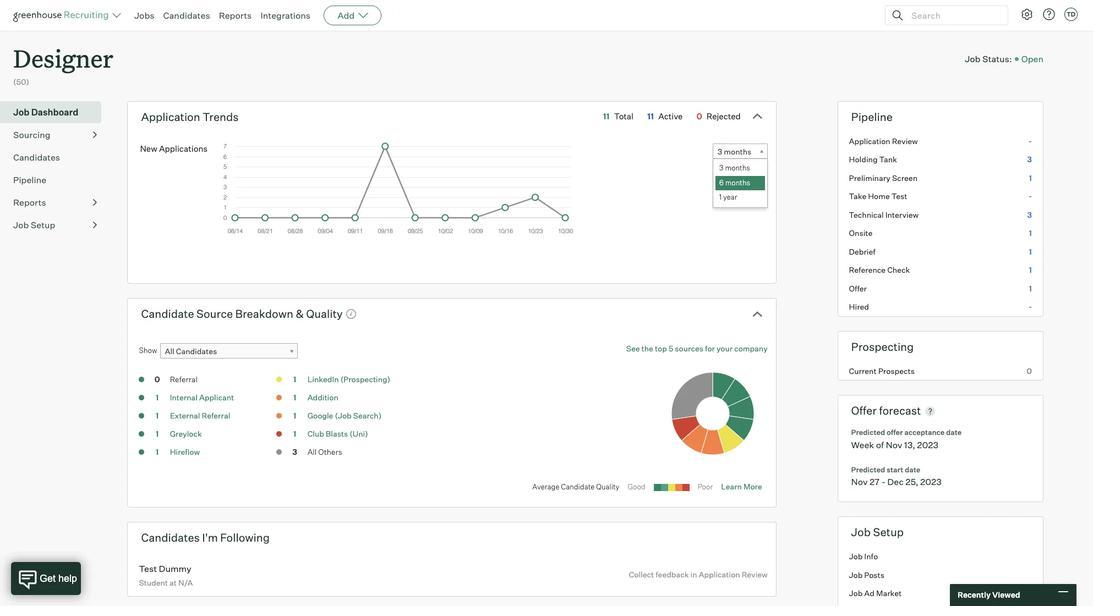 Task type: describe. For each thing, give the bounding box(es) containing it.
sourcing link
[[13, 128, 97, 141]]

n/a
[[178, 578, 193, 588]]

external
[[170, 411, 200, 421]]

13,
[[904, 440, 915, 451]]

all for all others
[[307, 448, 317, 457]]

predicted for 27
[[851, 465, 885, 474]]

blasts
[[326, 429, 348, 439]]

greylock link
[[170, 429, 202, 439]]

nov inside the predicted start date nov 27 - dec 25, 2023
[[851, 477, 868, 488]]

1 horizontal spatial reports
[[219, 10, 252, 21]]

1 horizontal spatial reports link
[[219, 10, 252, 21]]

viewed
[[992, 591, 1020, 600]]

poor
[[698, 483, 713, 492]]

11 total
[[603, 111, 634, 121]]

ad
[[864, 589, 875, 598]]

year
[[723, 193, 737, 202]]

3 months link
[[713, 144, 768, 160]]

1 link for google (job search)
[[284, 411, 306, 423]]

1 horizontal spatial job setup
[[851, 526, 904, 539]]

1 horizontal spatial 0
[[696, 111, 702, 121]]

2023 for nov 27 - dec 25, 2023
[[920, 477, 942, 488]]

following
[[220, 531, 270, 545]]

1 inside option
[[719, 193, 722, 202]]

application trends
[[141, 110, 239, 124]]

hireflow
[[170, 448, 200, 457]]

dashboard
[[31, 107, 78, 118]]

(50)
[[13, 77, 29, 87]]

prospects
[[878, 366, 915, 376]]

date inside 'predicted offer acceptance date week of nov 13, 2023'
[[946, 428, 962, 437]]

offer for offer forecast
[[851, 404, 877, 418]]

&
[[296, 307, 304, 321]]

google (job search)
[[307, 411, 382, 421]]

debrief
[[849, 247, 875, 256]]

holding tank
[[849, 155, 897, 164]]

club blasts (uni) link
[[307, 429, 368, 439]]

3 - link from the top
[[838, 298, 1043, 316]]

1 year
[[719, 193, 737, 202]]

job setup link
[[13, 218, 97, 232]]

1 link for internal applicant
[[146, 393, 168, 405]]

addition
[[307, 393, 338, 402]]

job dashboard
[[13, 107, 78, 118]]

3 inside option
[[719, 164, 724, 172]]

current prospects
[[849, 366, 915, 376]]

average
[[532, 483, 559, 492]]

job posts link
[[838, 566, 1043, 585]]

1 horizontal spatial quality
[[596, 483, 619, 492]]

1 vertical spatial setup
[[873, 526, 904, 539]]

1 vertical spatial reports link
[[13, 196, 97, 209]]

company
[[734, 344, 768, 353]]

2023 for week of nov 13, 2023
[[917, 440, 938, 451]]

google (job search) link
[[307, 411, 382, 421]]

1 link for hireflow
[[146, 447, 168, 460]]

recently
[[958, 591, 991, 600]]

offer for offer
[[849, 284, 867, 293]]

see
[[626, 344, 640, 353]]

addition link
[[307, 393, 338, 402]]

0 horizontal spatial reports
[[13, 197, 46, 208]]

designer (50)
[[13, 42, 113, 87]]

candidates i'm following
[[141, 531, 270, 545]]

pipeline inside pipeline link
[[13, 174, 46, 185]]

(job
[[335, 411, 352, 421]]

trends
[[203, 110, 239, 124]]

application
[[141, 110, 200, 124]]

preliminary
[[849, 173, 890, 183]]

average candidate quality
[[532, 483, 619, 492]]

linkedin (prospecting)
[[307, 375, 390, 384]]

integrations link
[[261, 10, 310, 21]]

0 vertical spatial pipeline
[[851, 110, 893, 124]]

learn
[[721, 482, 742, 492]]

interview
[[885, 210, 919, 219]]

new
[[140, 144, 157, 154]]

job for the job posts link
[[849, 571, 863, 580]]

candidates down sourcing
[[13, 152, 60, 163]]

active
[[658, 111, 683, 121]]

offer
[[887, 428, 903, 437]]

0 rejected
[[696, 111, 741, 121]]

job for "job setup" "link"
[[13, 219, 29, 230]]

configure image
[[1020, 8, 1034, 21]]

(prospecting)
[[340, 375, 390, 384]]

6
[[719, 178, 724, 187]]

search)
[[353, 411, 382, 421]]

sources
[[675, 344, 703, 353]]

6 months option
[[715, 176, 765, 191]]

more
[[744, 482, 762, 492]]

reference check
[[849, 265, 910, 275]]

prospecting
[[851, 340, 914, 354]]

tank
[[879, 155, 897, 164]]

add button
[[324, 6, 382, 25]]

setup inside "link"
[[31, 219, 55, 230]]

preliminary screen
[[849, 173, 918, 183]]

linkedin (prospecting) link
[[307, 375, 390, 384]]

applicant
[[199, 393, 234, 402]]

5
[[669, 344, 673, 353]]

status:
[[982, 53, 1012, 64]]

start
[[887, 465, 903, 474]]

3 months option
[[715, 161, 765, 176]]

the
[[641, 344, 653, 353]]

0 vertical spatial 3 months
[[718, 147, 751, 156]]

current
[[849, 366, 877, 376]]

add
[[337, 10, 355, 21]]

greylock
[[170, 429, 202, 439]]

1 link for linkedin (prospecting)
[[284, 374, 306, 387]]

11 active
[[647, 111, 683, 121]]

date inside the predicted start date nov 27 - dec 25, 2023
[[905, 465, 920, 474]]

months for '3 months' option
[[725, 164, 750, 172]]

0 vertical spatial months
[[724, 147, 751, 156]]

0 horizontal spatial referral
[[170, 375, 198, 384]]



Task type: locate. For each thing, give the bounding box(es) containing it.
recently viewed
[[958, 591, 1020, 600]]

dec
[[887, 477, 904, 488]]

1 link left addition link
[[284, 393, 306, 405]]

candidate source data is not real-time. data may take up to two days to reflect accurately. image
[[345, 309, 356, 320]]

your
[[717, 344, 733, 353]]

3 months inside option
[[719, 164, 750, 172]]

0 horizontal spatial all
[[165, 347, 174, 356]]

0 horizontal spatial 0
[[154, 375, 160, 384]]

0 vertical spatial reports link
[[219, 10, 252, 21]]

1 horizontal spatial pipeline
[[851, 110, 893, 124]]

reports link left integrations 'link'
[[219, 10, 252, 21]]

1 horizontal spatial all
[[307, 448, 317, 457]]

0 vertical spatial setup
[[31, 219, 55, 230]]

1 horizontal spatial candidates link
[[163, 10, 210, 21]]

google
[[307, 411, 333, 421]]

0 vertical spatial quality
[[306, 307, 343, 321]]

list box containing 3 months
[[713, 161, 765, 205]]

3 months up 6 months
[[719, 164, 750, 172]]

0 horizontal spatial quality
[[306, 307, 343, 321]]

job ad market link
[[838, 585, 1043, 603]]

0 horizontal spatial job setup
[[13, 219, 55, 230]]

job dashboard link
[[13, 106, 97, 119]]

1 link for greylock
[[146, 429, 168, 442]]

1 predicted from the top
[[851, 428, 885, 437]]

candidate right average in the bottom of the page
[[561, 483, 595, 492]]

top
[[655, 344, 667, 353]]

0 horizontal spatial candidate
[[141, 307, 194, 321]]

open
[[1021, 53, 1044, 64]]

3
[[718, 147, 722, 156], [1027, 155, 1032, 164], [719, 164, 724, 172], [1027, 210, 1032, 219], [292, 448, 297, 457]]

predicted up week
[[851, 428, 885, 437]]

reports down pipeline link
[[13, 197, 46, 208]]

1 vertical spatial date
[[905, 465, 920, 474]]

1 link left the google
[[284, 411, 306, 423]]

1 link left internal
[[146, 393, 168, 405]]

onsite
[[849, 229, 873, 238]]

candidates
[[163, 10, 210, 21], [13, 152, 60, 163], [176, 347, 217, 356], [141, 531, 200, 545]]

11 for 11 active
[[647, 111, 654, 121]]

job inside 'link'
[[849, 552, 863, 562]]

1 link left linkedin
[[284, 374, 306, 387]]

pipeline down sourcing
[[13, 174, 46, 185]]

1 vertical spatial all
[[307, 448, 317, 457]]

td button
[[1062, 6, 1080, 23]]

1 vertical spatial job setup
[[851, 526, 904, 539]]

27
[[870, 477, 880, 488]]

of
[[876, 440, 884, 451]]

1 vertical spatial 3 months
[[719, 164, 750, 172]]

2023 right the "25,"
[[920, 477, 942, 488]]

1 vertical spatial 2023
[[920, 477, 942, 488]]

predicted start date nov 27 - dec 25, 2023
[[851, 465, 942, 488]]

pipeline link
[[13, 173, 97, 186]]

week
[[851, 440, 874, 451]]

breakdown
[[235, 307, 293, 321]]

reports
[[219, 10, 252, 21], [13, 197, 46, 208]]

1 vertical spatial referral
[[202, 411, 230, 421]]

1 link left external in the left of the page
[[146, 411, 168, 423]]

applications
[[159, 144, 208, 154]]

2 predicted from the top
[[851, 465, 885, 474]]

screen
[[892, 173, 918, 183]]

1 link left club
[[284, 429, 306, 442]]

date up the "25,"
[[905, 465, 920, 474]]

all candidates link
[[160, 344, 297, 360]]

predicted inside the predicted start date nov 27 - dec 25, 2023
[[851, 465, 885, 474]]

job inside "link"
[[13, 219, 29, 230]]

predicted inside 'predicted offer acceptance date week of nov 13, 2023'
[[851, 428, 885, 437]]

i'm
[[202, 531, 218, 545]]

0 vertical spatial - link
[[838, 132, 1043, 150]]

1 vertical spatial candidate
[[561, 483, 595, 492]]

forecast
[[879, 404, 921, 418]]

0 vertical spatial candidates link
[[163, 10, 210, 21]]

learn more
[[721, 482, 762, 492]]

1 link for external referral
[[146, 411, 168, 423]]

offer down reference
[[849, 284, 867, 293]]

all right the show
[[165, 347, 174, 356]]

1 vertical spatial offer
[[851, 404, 877, 418]]

reports link down pipeline link
[[13, 196, 97, 209]]

internal applicant link
[[170, 393, 234, 402]]

candidates link down sourcing link on the top of page
[[13, 151, 97, 164]]

0 vertical spatial offer
[[849, 284, 867, 293]]

0 horizontal spatial pipeline
[[13, 174, 46, 185]]

0 vertical spatial referral
[[170, 375, 198, 384]]

candidate source data is not real-time. data may take up to two days to reflect accurately. element
[[343, 304, 356, 323]]

job ad market
[[849, 589, 902, 598]]

test
[[139, 564, 157, 575]]

all for all candidates
[[165, 347, 174, 356]]

all others
[[307, 448, 342, 457]]

3 months up '3 months' option
[[718, 147, 751, 156]]

setup up info
[[873, 526, 904, 539]]

0 horizontal spatial reports link
[[13, 196, 97, 209]]

posts
[[864, 571, 884, 580]]

job setup up info
[[851, 526, 904, 539]]

1 year option
[[715, 191, 765, 205]]

11 left active
[[647, 111, 654, 121]]

1 horizontal spatial setup
[[873, 526, 904, 539]]

job
[[965, 53, 980, 64], [13, 107, 29, 118], [13, 219, 29, 230], [851, 526, 871, 539], [849, 552, 863, 562], [849, 571, 863, 580], [849, 589, 863, 598]]

see the top 5 sources for your company
[[626, 344, 768, 353]]

job setup down pipeline link
[[13, 219, 55, 230]]

-
[[1028, 136, 1032, 146], [1028, 192, 1032, 201], [1028, 302, 1032, 312], [882, 477, 886, 488]]

0 vertical spatial predicted
[[851, 428, 885, 437]]

all left others at the left bottom
[[307, 448, 317, 457]]

candidates up dummy
[[141, 531, 200, 545]]

months
[[724, 147, 751, 156], [725, 164, 750, 172], [725, 178, 750, 187]]

6 months
[[719, 178, 750, 187]]

rejected
[[707, 111, 741, 121]]

1 vertical spatial nov
[[851, 477, 868, 488]]

2023 down acceptance
[[917, 440, 938, 451]]

date right acceptance
[[946, 428, 962, 437]]

pipeline up holding tank
[[851, 110, 893, 124]]

integrations
[[261, 10, 310, 21]]

quality right & at the bottom of the page
[[306, 307, 343, 321]]

at
[[170, 578, 177, 588]]

1 vertical spatial candidates link
[[13, 151, 97, 164]]

1 horizontal spatial nov
[[886, 440, 902, 451]]

1 link for addition
[[284, 393, 306, 405]]

2 - link from the top
[[838, 187, 1043, 206]]

test dummy student at n/a
[[139, 564, 193, 588]]

1 horizontal spatial date
[[946, 428, 962, 437]]

predicted
[[851, 428, 885, 437], [851, 465, 885, 474]]

0 vertical spatial candidate
[[141, 307, 194, 321]]

jobs link
[[134, 10, 154, 21]]

1 horizontal spatial candidate
[[561, 483, 595, 492]]

external referral link
[[170, 411, 230, 421]]

quality left good
[[596, 483, 619, 492]]

job info
[[849, 552, 878, 562]]

1 vertical spatial reports
[[13, 197, 46, 208]]

1 - link from the top
[[838, 132, 1043, 150]]

candidates right 'jobs' on the left top of page
[[163, 10, 210, 21]]

candidate source breakdown & quality
[[141, 307, 343, 321]]

predicted up 27
[[851, 465, 885, 474]]

1 link left hireflow
[[146, 447, 168, 460]]

show
[[139, 346, 157, 355]]

2023
[[917, 440, 938, 451], [920, 477, 942, 488]]

(uni)
[[350, 429, 368, 439]]

designer link
[[13, 31, 113, 77]]

source
[[196, 307, 233, 321]]

months for 6 months option
[[725, 178, 750, 187]]

1 vertical spatial quality
[[596, 483, 619, 492]]

1 horizontal spatial referral
[[202, 411, 230, 421]]

0 horizontal spatial date
[[905, 465, 920, 474]]

check
[[887, 265, 910, 275]]

candidates link right 'jobs' on the left top of page
[[163, 10, 210, 21]]

acceptance
[[904, 428, 945, 437]]

greenhouse recruiting image
[[13, 9, 112, 22]]

job setup
[[13, 219, 55, 230], [851, 526, 904, 539]]

for
[[705, 344, 715, 353]]

date
[[946, 428, 962, 437], [905, 465, 920, 474]]

1 vertical spatial - link
[[838, 187, 1043, 206]]

dummy
[[159, 564, 191, 575]]

0 horizontal spatial nov
[[851, 477, 868, 488]]

setup down pipeline link
[[31, 219, 55, 230]]

offer up week
[[851, 404, 877, 418]]

pipeline
[[851, 110, 893, 124], [13, 174, 46, 185]]

months up 6 months
[[725, 164, 750, 172]]

job for job ad market link
[[849, 589, 863, 598]]

2 vertical spatial months
[[725, 178, 750, 187]]

candidate up the show
[[141, 307, 194, 321]]

0 vertical spatial all
[[165, 347, 174, 356]]

0 vertical spatial job setup
[[13, 219, 55, 230]]

internal
[[170, 393, 198, 402]]

1 vertical spatial predicted
[[851, 465, 885, 474]]

0 vertical spatial reports
[[219, 10, 252, 21]]

11 left total on the top right
[[603, 111, 610, 121]]

predicted for week
[[851, 428, 885, 437]]

0 vertical spatial nov
[[886, 440, 902, 451]]

learn more link
[[721, 482, 762, 492]]

0 vertical spatial 2023
[[917, 440, 938, 451]]

1 horizontal spatial 11
[[647, 111, 654, 121]]

list box
[[713, 161, 765, 205]]

jobs
[[134, 10, 154, 21]]

months down '3 months' option
[[725, 178, 750, 187]]

2 11 from the left
[[647, 111, 654, 121]]

referral up internal
[[170, 375, 198, 384]]

job setup inside "link"
[[13, 219, 55, 230]]

1 vertical spatial months
[[725, 164, 750, 172]]

11
[[603, 111, 610, 121], [647, 111, 654, 121]]

nov inside 'predicted offer acceptance date week of nov 13, 2023'
[[886, 440, 902, 451]]

months up '3 months' option
[[724, 147, 751, 156]]

2023 inside the predicted start date nov 27 - dec 25, 2023
[[920, 477, 942, 488]]

1 link left greylock 'link'
[[146, 429, 168, 442]]

Search text field
[[909, 7, 998, 23]]

nov left 27
[[851, 477, 868, 488]]

info
[[864, 552, 878, 562]]

0 vertical spatial date
[[946, 428, 962, 437]]

0 horizontal spatial setup
[[31, 219, 55, 230]]

nov down offer at the right
[[886, 440, 902, 451]]

candidates link
[[163, 10, 210, 21], [13, 151, 97, 164]]

predicted offer acceptance date week of nov 13, 2023
[[851, 428, 962, 451]]

market
[[876, 589, 902, 598]]

1 11 from the left
[[603, 111, 610, 121]]

reports link
[[219, 10, 252, 21], [13, 196, 97, 209]]

reports left integrations 'link'
[[219, 10, 252, 21]]

all inside all candidates link
[[165, 347, 174, 356]]

td
[[1067, 10, 1076, 18]]

2023 inside 'predicted offer acceptance date week of nov 13, 2023'
[[917, 440, 938, 451]]

0 horizontal spatial 11
[[603, 111, 610, 121]]

job for job dashboard link
[[13, 107, 29, 118]]

0 horizontal spatial candidates link
[[13, 151, 97, 164]]

1 link for club blasts (uni)
[[284, 429, 306, 442]]

2 vertical spatial - link
[[838, 298, 1043, 316]]

2 horizontal spatial 0
[[1027, 366, 1032, 376]]

1 vertical spatial pipeline
[[13, 174, 46, 185]]

job posts
[[849, 571, 884, 580]]

11 for 11 total
[[603, 111, 610, 121]]

reference
[[849, 265, 886, 275]]

referral down applicant
[[202, 411, 230, 421]]

- inside the predicted start date nov 27 - dec 25, 2023
[[882, 477, 886, 488]]

job for job info 'link'
[[849, 552, 863, 562]]

all
[[165, 347, 174, 356], [307, 448, 317, 457]]

offer forecast
[[851, 404, 921, 418]]

candidates down source
[[176, 347, 217, 356]]

external referral
[[170, 411, 230, 421]]



Task type: vqa. For each thing, say whether or not it's contained in the screenshot.


